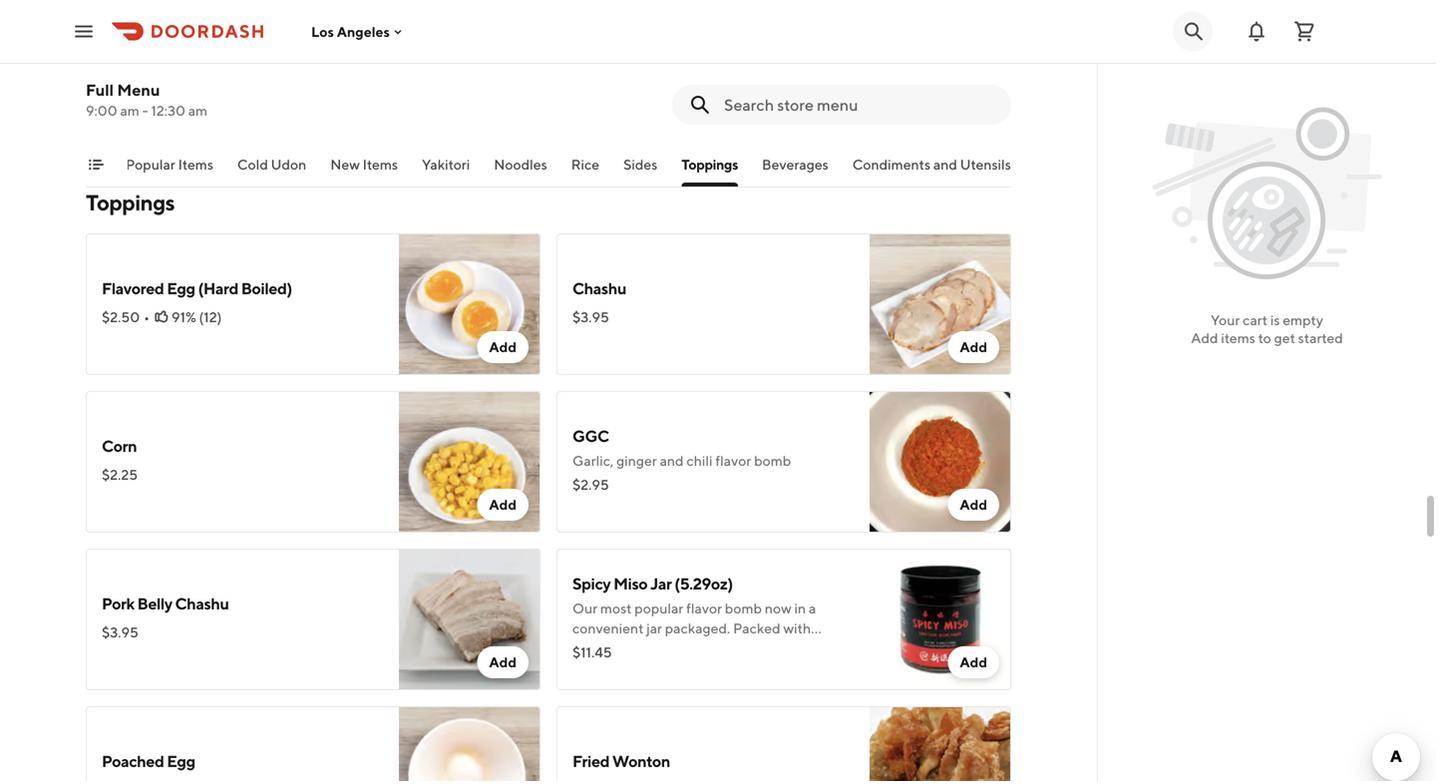 Task type: vqa. For each thing, say whether or not it's contained in the screenshot.
$5
no



Task type: describe. For each thing, give the bounding box(es) containing it.
$2.25
[[102, 466, 138, 483]]

ggc image
[[870, 391, 1012, 533]]

fries
[[620, 41, 647, 58]]

add for flavored egg (hard boiled)
[[489, 339, 517, 355]]

pork
[[283, 51, 312, 68]]

add button for chashu
[[948, 331, 1000, 363]]

$2.50
[[102, 309, 140, 325]]

any
[[643, 660, 665, 676]]

french fries topped with seasoned ground chicken, cheese, sriracha, mayo and ground laver
[[573, 41, 845, 98]]

pork for pork belly chashu
[[102, 594, 135, 613]]

show menu categories image
[[88, 157, 104, 173]]

los
[[311, 23, 334, 40]]

1 am from the left
[[120, 102, 140, 119]]

pork wonton image
[[399, 0, 541, 132]]

ginger
[[617, 452, 657, 469]]

convenient
[[573, 620, 644, 637]]

add for pork belly chashu
[[489, 654, 517, 670]]

(12)
[[199, 309, 222, 325]]

your
[[1211, 312, 1241, 328]]

yakitori button
[[422, 155, 470, 187]]

poached
[[102, 752, 164, 771]]

fried wonton
[[573, 752, 670, 771]]

new items button
[[330, 155, 398, 187]]

$8.45
[[102, 75, 139, 92]]

popular
[[126, 156, 175, 173]]

jar
[[651, 574, 672, 593]]

bomb inside "spicy miso jar (5.29oz) our most popular flavor bomb now in a convenient jar packaged. packed with spices, this miso blend adds an umami depth perfect for any dish."
[[725, 600, 762, 617]]

laver
[[573, 81, 604, 98]]

flavored egg (hard boiled) image
[[399, 233, 541, 375]]

dish.
[[668, 660, 698, 676]]

items
[[1222, 330, 1256, 346]]

add for ggc
[[960, 496, 988, 513]]

sides
[[624, 156, 658, 173]]

jar
[[647, 620, 662, 637]]

get
[[1275, 330, 1296, 346]]

chashu image
[[870, 233, 1012, 375]]

is
[[1271, 312, 1281, 328]]

this
[[618, 640, 641, 657]]

with inside "spicy miso jar (5.29oz) our most popular flavor bomb now in a convenient jar packaged. packed with spices, this miso blend adds an umami depth perfect for any dish."
[[784, 620, 811, 637]]

-
[[142, 102, 148, 119]]

topped
[[650, 41, 696, 58]]

condiments and utensils button
[[853, 155, 1012, 187]]

los angeles button
[[311, 23, 406, 40]]

condiments
[[853, 156, 931, 173]]

full menu 9:00 am - 12:30 am
[[86, 80, 208, 119]]

an
[[749, 640, 764, 657]]

pieces.
[[112, 51, 156, 68]]

spices,
[[573, 640, 615, 657]]

packaged.
[[665, 620, 731, 637]]

chicken,
[[573, 61, 626, 78]]

now
[[765, 600, 792, 617]]

adds
[[716, 640, 746, 657]]

popular items
[[126, 156, 213, 173]]

pork for pork wonton 7 pieces. deep-fried wonton pork filling. $8.45
[[102, 25, 135, 44]]

add button for ggc
[[948, 489, 1000, 521]]

add inside your cart is empty add items to get started
[[1192, 330, 1219, 346]]

umami
[[767, 640, 810, 657]]

add for spicy miso jar (5.29oz)
[[960, 654, 988, 670]]

miso
[[614, 574, 648, 593]]

to
[[1259, 330, 1272, 346]]

$3.95 for pork belly chashu
[[102, 624, 139, 641]]

corn image
[[399, 391, 541, 533]]

seasoned
[[730, 41, 789, 58]]

rice
[[571, 156, 600, 173]]

$11.45
[[573, 644, 612, 661]]

ggc garlic, ginger and chili flavor bomb $2.95
[[573, 427, 792, 493]]

egg for flavored
[[167, 279, 195, 298]]

$3.95 for chashu
[[573, 309, 609, 325]]

•
[[144, 309, 150, 325]]

(hard
[[198, 279, 238, 298]]

noodles
[[494, 156, 547, 173]]

fried
[[573, 752, 610, 771]]

packed
[[733, 620, 781, 637]]

new
[[330, 156, 360, 173]]

wonton for fried
[[613, 752, 670, 771]]

poached egg
[[102, 752, 195, 771]]

add for chashu
[[960, 339, 988, 355]]

1 vertical spatial ground
[[799, 61, 845, 78]]

open menu image
[[72, 19, 96, 43]]

deep-
[[159, 51, 200, 68]]

add button for pork belly chashu
[[477, 647, 529, 678]]



Task type: locate. For each thing, give the bounding box(es) containing it.
spicy miso jar (5.29oz) image
[[870, 549, 1012, 690]]

miso
[[644, 640, 674, 657]]

items for popular items
[[178, 156, 213, 173]]

Item Search search field
[[724, 94, 996, 116]]

garlic,
[[573, 452, 614, 469]]

flavor up packaged.
[[687, 600, 722, 617]]

add for corn
[[489, 496, 517, 513]]

wonton inside pork wonton 7 pieces. deep-fried wonton pork filling. $8.45
[[137, 25, 195, 44]]

0 vertical spatial with
[[699, 41, 727, 58]]

spicy
[[573, 574, 611, 593]]

0 horizontal spatial and
[[660, 452, 684, 469]]

corn
[[102, 437, 137, 455]]

egg for poached
[[167, 752, 195, 771]]

1 vertical spatial flavor
[[687, 600, 722, 617]]

spicy miso jar (5.29oz) our most popular flavor bomb now in a convenient jar packaged. packed with spices, this miso blend adds an umami depth perfect for any dish.
[[573, 574, 851, 676]]

fried
[[200, 51, 229, 68]]

0 horizontal spatial wonton
[[137, 25, 195, 44]]

0 vertical spatial chashu
[[573, 279, 627, 298]]

angeles
[[337, 23, 390, 40]]

items inside button
[[178, 156, 213, 173]]

items right new
[[363, 156, 398, 173]]

0 horizontal spatial with
[[699, 41, 727, 58]]

blend
[[676, 640, 713, 657]]

0 horizontal spatial $3.95
[[102, 624, 139, 641]]

am right '12:30'
[[188, 102, 208, 119]]

add
[[1192, 330, 1219, 346], [489, 339, 517, 355], [960, 339, 988, 355], [489, 496, 517, 513], [960, 496, 988, 513], [489, 654, 517, 670], [960, 654, 988, 670]]

2 items from the left
[[363, 156, 398, 173]]

toppings right 'sides'
[[682, 156, 738, 173]]

and inside button
[[934, 156, 958, 173]]

1 vertical spatial and
[[934, 156, 958, 173]]

started
[[1299, 330, 1344, 346]]

9:00
[[86, 102, 117, 119]]

new items
[[330, 156, 398, 173]]

menu
[[117, 80, 160, 99]]

items
[[178, 156, 213, 173], [363, 156, 398, 173]]

flavored
[[102, 279, 164, 298]]

1 items from the left
[[178, 156, 213, 173]]

1 vertical spatial with
[[784, 620, 811, 637]]

cold udon
[[237, 156, 307, 173]]

popular
[[635, 600, 684, 617]]

1 horizontal spatial items
[[363, 156, 398, 173]]

1 horizontal spatial toppings
[[682, 156, 738, 173]]

91%
[[172, 309, 196, 325]]

boiled)
[[241, 279, 292, 298]]

yakitori
[[422, 156, 470, 173]]

add button for flavored egg (hard boiled)
[[477, 331, 529, 363]]

fried wonton image
[[870, 706, 1012, 781]]

1 pork from the top
[[102, 25, 135, 44]]

a
[[809, 600, 816, 617]]

1 horizontal spatial wonton
[[613, 752, 670, 771]]

am left -
[[120, 102, 140, 119]]

0 horizontal spatial items
[[178, 156, 213, 173]]

with up sriracha,
[[699, 41, 727, 58]]

pork wonton 7 pieces. deep-fried wonton pork filling. $8.45
[[102, 25, 353, 92]]

1 vertical spatial bomb
[[725, 600, 762, 617]]

1 horizontal spatial $3.95
[[573, 309, 609, 325]]

chili
[[687, 452, 713, 469]]

toppings
[[682, 156, 738, 173], [86, 190, 175, 216]]

1 vertical spatial wonton
[[613, 752, 670, 771]]

with down in
[[784, 620, 811, 637]]

empty
[[1283, 312, 1324, 328]]

1 horizontal spatial and
[[773, 61, 797, 78]]

french
[[573, 41, 618, 58]]

1 vertical spatial $3.95
[[102, 624, 139, 641]]

0 horizontal spatial am
[[120, 102, 140, 119]]

most
[[601, 600, 632, 617]]

2 am from the left
[[188, 102, 208, 119]]

udon
[[271, 156, 307, 173]]

your cart is empty add items to get started
[[1192, 312, 1344, 346]]

and left utensils
[[934, 156, 958, 173]]

add button
[[477, 331, 529, 363], [948, 331, 1000, 363], [477, 489, 529, 521], [948, 489, 1000, 521], [477, 647, 529, 678], [948, 647, 1000, 678]]

pork left the belly
[[102, 594, 135, 613]]

and inside ggc garlic, ginger and chili flavor bomb $2.95
[[660, 452, 684, 469]]

wonton right fried
[[613, 752, 670, 771]]

pork inside pork wonton 7 pieces. deep-fried wonton pork filling. $8.45
[[102, 25, 135, 44]]

ground up item search search box
[[799, 61, 845, 78]]

in
[[795, 600, 806, 617]]

sriracha,
[[680, 61, 733, 78]]

0 vertical spatial flavor
[[716, 452, 752, 469]]

spicy soboro fries image
[[870, 0, 1012, 132]]

perfect
[[573, 660, 619, 676]]

91% (12)
[[172, 309, 222, 325]]

am
[[120, 102, 140, 119], [188, 102, 208, 119]]

ground
[[792, 41, 838, 58], [799, 61, 845, 78]]

our
[[573, 600, 598, 617]]

0 items, open order cart image
[[1293, 19, 1317, 43]]

0 vertical spatial toppings
[[682, 156, 738, 173]]

$2.50 •
[[102, 309, 150, 325]]

and down seasoned
[[773, 61, 797, 78]]

2 egg from the top
[[167, 752, 195, 771]]

flavor inside "spicy miso jar (5.29oz) our most popular flavor bomb now in a convenient jar packaged. packed with spices, this miso blend adds an umami depth perfect for any dish."
[[687, 600, 722, 617]]

wonton up deep-
[[137, 25, 195, 44]]

egg right poached
[[167, 752, 195, 771]]

1 vertical spatial pork
[[102, 594, 135, 613]]

wonton for pork
[[137, 25, 195, 44]]

full
[[86, 80, 114, 99]]

depth
[[813, 640, 851, 657]]

beverages button
[[762, 155, 829, 187]]

items inside button
[[363, 156, 398, 173]]

1 egg from the top
[[167, 279, 195, 298]]

filling.
[[314, 51, 353, 68]]

$3.95
[[573, 309, 609, 325], [102, 624, 139, 641]]

items right popular
[[178, 156, 213, 173]]

flavored egg (hard boiled)
[[102, 279, 292, 298]]

cheese,
[[628, 61, 677, 78]]

0 vertical spatial egg
[[167, 279, 195, 298]]

los angeles
[[311, 23, 390, 40]]

condiments and utensils
[[853, 156, 1012, 173]]

0 vertical spatial and
[[773, 61, 797, 78]]

toppings down popular
[[86, 190, 175, 216]]

add button for spicy miso jar (5.29oz)
[[948, 647, 1000, 678]]

with inside french fries topped with seasoned ground chicken, cheese, sriracha, mayo and ground laver
[[699, 41, 727, 58]]

cold
[[237, 156, 268, 173]]

0 vertical spatial bomb
[[754, 452, 792, 469]]

egg
[[167, 279, 195, 298], [167, 752, 195, 771]]

utensils
[[961, 156, 1012, 173]]

noodles button
[[494, 155, 547, 187]]

ground right seasoned
[[792, 41, 838, 58]]

pork belly chashu image
[[399, 549, 541, 690]]

1 vertical spatial toppings
[[86, 190, 175, 216]]

1 horizontal spatial with
[[784, 620, 811, 637]]

notification bell image
[[1245, 19, 1269, 43]]

bomb inside ggc garlic, ginger and chili flavor bomb $2.95
[[754, 452, 792, 469]]

2 horizontal spatial and
[[934, 156, 958, 173]]

1 vertical spatial egg
[[167, 752, 195, 771]]

and left the chili
[[660, 452, 684, 469]]

wonton
[[232, 51, 280, 68]]

1 horizontal spatial chashu
[[573, 279, 627, 298]]

beverages
[[762, 156, 829, 173]]

with
[[699, 41, 727, 58], [784, 620, 811, 637]]

0 vertical spatial pork
[[102, 25, 135, 44]]

cart
[[1243, 312, 1268, 328]]

2 vertical spatial and
[[660, 452, 684, 469]]

0 vertical spatial $3.95
[[573, 309, 609, 325]]

2 pork from the top
[[102, 594, 135, 613]]

for
[[622, 660, 640, 676]]

poached egg image
[[399, 706, 541, 781]]

flavor right the chili
[[716, 452, 752, 469]]

pork up 7
[[102, 25, 135, 44]]

mayo
[[735, 61, 770, 78]]

pork
[[102, 25, 135, 44], [102, 594, 135, 613]]

popular items button
[[126, 155, 213, 187]]

0 horizontal spatial chashu
[[175, 594, 229, 613]]

7
[[102, 51, 109, 68]]

1 horizontal spatial am
[[188, 102, 208, 119]]

1 vertical spatial chashu
[[175, 594, 229, 613]]

12:30
[[151, 102, 185, 119]]

rice button
[[571, 155, 600, 187]]

0 vertical spatial wonton
[[137, 25, 195, 44]]

sides button
[[624, 155, 658, 187]]

items for new items
[[363, 156, 398, 173]]

0 horizontal spatial toppings
[[86, 190, 175, 216]]

and inside french fries topped with seasoned ground chicken, cheese, sriracha, mayo and ground laver
[[773, 61, 797, 78]]

pork belly chashu
[[102, 594, 229, 613]]

belly
[[137, 594, 172, 613]]

ggc
[[573, 427, 609, 445]]

add button for corn
[[477, 489, 529, 521]]

flavor inside ggc garlic, ginger and chili flavor bomb $2.95
[[716, 452, 752, 469]]

bomb right the chili
[[754, 452, 792, 469]]

and
[[773, 61, 797, 78], [934, 156, 958, 173], [660, 452, 684, 469]]

egg up 91%
[[167, 279, 195, 298]]

bomb up packed
[[725, 600, 762, 617]]

0 vertical spatial ground
[[792, 41, 838, 58]]



